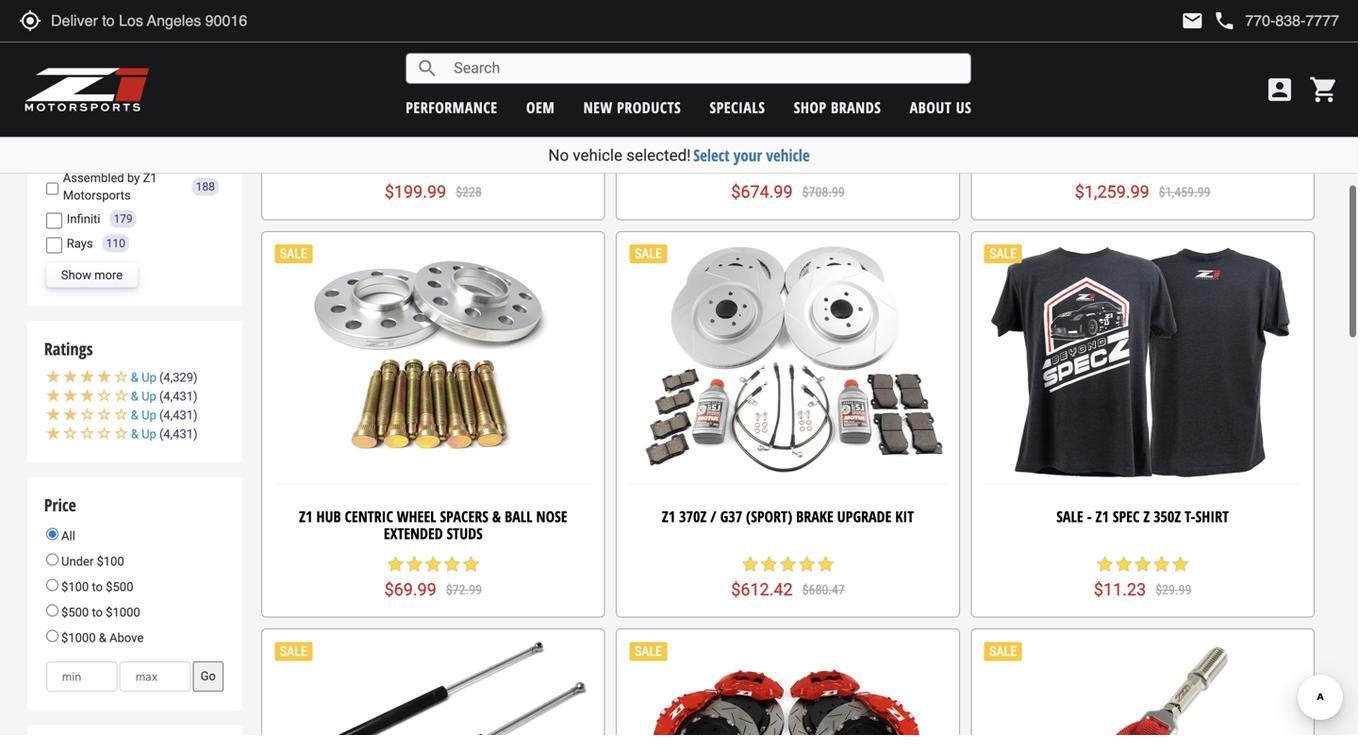 Task type: vqa. For each thing, say whether or not it's contained in the screenshot.


Task type: describe. For each thing, give the bounding box(es) containing it.
star star star star star $11.23 $29.99
[[1095, 555, 1192, 600]]

z
[[1144, 506, 1150, 527]]

1 4,431 from the top
[[164, 389, 193, 403]]

centric
[[345, 506, 393, 527]]

$72.99
[[446, 582, 482, 598]]

$100 to $500
[[58, 580, 133, 594]]

3 4,431 from the top
[[164, 427, 193, 441]]

nissan
[[67, 123, 105, 137]]

mail link
[[1182, 9, 1204, 32]]

differential
[[473, 109, 553, 129]]

no
[[549, 146, 569, 165]]

2 4,431 from the top
[[164, 408, 193, 422]]

all
[[58, 529, 75, 543]]

studs
[[447, 523, 483, 543]]

specials
[[710, 97, 766, 117]]

z1 for z1 motorsports
[[67, 74, 81, 88]]

(sport)
[[746, 506, 793, 527]]

shop
[[794, 97, 827, 117]]

to for $100
[[92, 580, 103, 594]]

z1 inside assembled by z1 motorsports
[[143, 171, 157, 185]]

extended
[[384, 523, 443, 543]]

infiniti
[[67, 212, 100, 226]]

brands
[[831, 97, 882, 117]]

hub
[[316, 506, 341, 527]]

& up 4,329
[[131, 370, 193, 384]]

us
[[956, 97, 972, 117]]

$11.23
[[1095, 580, 1147, 600]]

nose
[[537, 506, 568, 527]]

t-
[[1185, 506, 1196, 527]]

motorsports for z1 motorsports
[[84, 74, 152, 88]]

179
[[114, 212, 133, 226]]

z1 motorsports high capacity differential cover kit
[[273, 109, 594, 146]]

motorsports for z1 motorsports high capacity differential cover kit
[[290, 109, 376, 129]]

products
[[617, 97, 681, 117]]

mail
[[1182, 9, 1204, 32]]

about
[[910, 97, 952, 117]]

1 horizontal spatial $1000
[[106, 605, 140, 620]]

g35
[[710, 109, 732, 129]]

z1 hub centric wheel spacers & ball nose extended studs
[[299, 506, 568, 543]]

shirt
[[1196, 506, 1230, 527]]

new products
[[584, 97, 681, 117]]

select
[[694, 144, 730, 166]]

ratings
[[44, 338, 93, 361]]

& inside z1 hub centric wheel spacers & ball nose extended studs
[[492, 506, 501, 527]]

star star star star star $612.42 $680.47
[[732, 555, 845, 600]]

upgrade
[[838, 506, 892, 527]]

to for $500
[[92, 605, 103, 620]]

$612.42
[[732, 580, 793, 600]]

account_box
[[1265, 75, 1296, 105]]

assembled
[[63, 171, 124, 185]]

clutch
[[785, 109, 828, 129]]

$228
[[456, 185, 482, 200]]

assembled by z1 motorsports
[[63, 171, 157, 203]]

above
[[109, 631, 144, 645]]

shopping_cart link
[[1305, 75, 1340, 105]]

min number field
[[46, 661, 118, 691]]

go button
[[193, 661, 224, 691]]

performance
[[406, 97, 498, 117]]

4 up from the top
[[142, 427, 156, 441]]

1 horizontal spatial vehicle
[[767, 144, 810, 166]]

go
[[201, 669, 216, 683]]

star star star star star $69.99 $72.99
[[385, 555, 482, 600]]

shop brands link
[[794, 97, 882, 117]]

shopping_cart
[[1310, 75, 1340, 105]]

my_location
[[19, 9, 42, 32]]

motorsports inside assembled by z1 motorsports
[[63, 188, 131, 203]]

110
[[106, 237, 125, 250]]

new
[[584, 97, 613, 117]]

1 vertical spatial $500
[[61, 605, 89, 620]]

0 vertical spatial $100
[[97, 554, 124, 569]]

Search search field
[[439, 54, 971, 83]]

ball
[[505, 506, 533, 527]]

new products link
[[584, 97, 681, 117]]

z1 350z / g35 vq35de clutch & flywheel kit
[[652, 109, 925, 129]]

high
[[380, 109, 410, 129]]

brand
[[44, 41, 83, 64]]

$500 to $1000
[[58, 605, 140, 620]]

z1 for z1 hub centric wheel spacers & ball nose extended studs
[[299, 506, 313, 527]]

370z
[[680, 506, 707, 527]]



Task type: locate. For each thing, give the bounding box(es) containing it.
$500
[[106, 580, 133, 594], [61, 605, 89, 620]]

kit inside z1 motorsports high capacity differential cover kit
[[424, 125, 443, 146]]

0 vertical spatial & up 4,431
[[131, 389, 193, 403]]

$199.99
[[385, 182, 447, 202]]

/ for g35
[[700, 109, 706, 129]]

1 horizontal spatial $500
[[106, 580, 133, 594]]

$1000 & above
[[58, 631, 144, 645]]

1 vertical spatial to
[[92, 605, 103, 620]]

$500 down $100 to $500
[[61, 605, 89, 620]]

your
[[734, 144, 763, 166]]

selected!
[[627, 146, 691, 165]]

sale
[[126, 98, 150, 113]]

brake
[[797, 506, 834, 527]]

0 vertical spatial 350z
[[669, 109, 696, 129]]

-
[[1088, 506, 1092, 527]]

2 up from the top
[[142, 389, 156, 403]]

kit right flywheel
[[906, 109, 925, 129]]

z1 for z1 motorsports high capacity differential cover kit
[[273, 109, 286, 129]]

1 to from the top
[[92, 580, 103, 594]]

rays
[[67, 236, 93, 250]]

3 & up 4,431 from the top
[[131, 427, 193, 441]]

/
[[700, 109, 706, 129], [711, 506, 717, 527]]

motorsports inside z1 motorsports high capacity differential cover kit
[[290, 109, 376, 129]]

None checkbox
[[46, 75, 62, 91], [46, 100, 62, 116], [46, 124, 62, 140], [46, 75, 62, 91], [46, 100, 62, 116], [46, 124, 62, 140]]

2 vertical spatial motorsports
[[63, 188, 131, 203]]

oem link
[[527, 97, 555, 117]]

performance link
[[406, 97, 498, 117]]

0 horizontal spatial $1000
[[61, 631, 96, 645]]

1 vertical spatial /
[[711, 506, 717, 527]]

$1,259.99
[[1076, 182, 1150, 202]]

vq35de
[[736, 109, 781, 129]]

1 horizontal spatial /
[[711, 506, 717, 527]]

$708.99
[[803, 185, 845, 200]]

1 vertical spatial 4,431
[[164, 408, 193, 422]]

star
[[386, 157, 405, 176], [405, 157, 424, 176], [424, 157, 443, 176], [443, 157, 462, 176], [462, 157, 481, 176], [741, 157, 760, 176], [760, 157, 779, 176], [779, 157, 798, 176], [798, 157, 817, 176], [817, 157, 836, 176], [1096, 157, 1115, 176], [1115, 157, 1134, 176], [1134, 157, 1153, 176], [1153, 157, 1172, 176], [1172, 157, 1191, 176], [386, 555, 405, 574], [405, 555, 424, 574], [424, 555, 443, 574], [443, 555, 462, 574], [462, 555, 481, 574], [741, 555, 760, 574], [760, 555, 779, 574], [779, 555, 798, 574], [798, 555, 817, 574], [817, 555, 836, 574], [1096, 555, 1115, 574], [1115, 555, 1134, 574], [1134, 555, 1153, 574], [1153, 555, 1172, 574], [1172, 555, 1191, 574]]

0 horizontal spatial $500
[[61, 605, 89, 620]]

phone link
[[1214, 9, 1340, 32]]

more
[[94, 268, 123, 282]]

price
[[44, 494, 76, 517]]

z1 garage sale
[[67, 98, 150, 113]]

z1 for z1 370z / g37 (sport) brake upgrade kit
[[662, 506, 676, 527]]

4,431
[[164, 389, 193, 403], [164, 408, 193, 422], [164, 427, 193, 441]]

shop brands
[[794, 97, 882, 117]]

star star star star star $674.99 $708.99
[[732, 157, 845, 202]]

0 horizontal spatial 350z
[[669, 109, 696, 129]]

kit right 'upgrade'
[[896, 506, 914, 527]]

$680.47
[[803, 582, 845, 598]]

under
[[61, 554, 94, 569]]

$674.99
[[732, 182, 793, 202]]

None radio
[[46, 528, 58, 540], [46, 553, 58, 566], [46, 630, 58, 642], [46, 528, 58, 540], [46, 553, 58, 566], [46, 630, 58, 642]]

by
[[127, 171, 140, 185]]

z1 inside z1 hub centric wheel spacers & ball nose extended studs
[[299, 506, 313, 527]]

z1 370z / g37 (sport) brake upgrade kit
[[662, 506, 914, 527]]

188
[[196, 180, 215, 193]]

1 horizontal spatial 350z
[[1154, 506, 1182, 527]]

z1 for z1 350z / g35 vq35de clutch & flywheel kit
[[652, 109, 665, 129]]

$69.99
[[385, 580, 437, 600]]

$29.99
[[1156, 582, 1192, 598]]

to up $500 to $1000
[[92, 580, 103, 594]]

1 vertical spatial $1000
[[61, 631, 96, 645]]

0 vertical spatial $1000
[[106, 605, 140, 620]]

0 horizontal spatial /
[[700, 109, 706, 129]]

cover
[[557, 109, 594, 129]]

under  $100
[[58, 554, 124, 569]]

1 vertical spatial 350z
[[1154, 506, 1182, 527]]

350z up no vehicle selected! select your vehicle
[[669, 109, 696, 129]]

motorsports
[[84, 74, 152, 88], [290, 109, 376, 129], [63, 188, 131, 203]]

search
[[416, 57, 439, 80]]

$1000 up the above
[[106, 605, 140, 620]]

kit down performance link
[[424, 125, 443, 146]]

wheel
[[397, 506, 437, 527]]

z1 motorsports
[[67, 74, 152, 88]]

0 vertical spatial /
[[700, 109, 706, 129]]

/ for g37
[[711, 506, 717, 527]]

899
[[118, 124, 137, 137]]

z1 inside z1 motorsports high capacity differential cover kit
[[273, 109, 286, 129]]

star star star star star $1,259.99 $1,459.99
[[1076, 157, 1211, 202]]

garage
[[84, 98, 123, 113]]

capacity
[[414, 109, 469, 129]]

show
[[61, 268, 91, 282]]

1 horizontal spatial $100
[[97, 554, 124, 569]]

0 vertical spatial motorsports
[[84, 74, 152, 88]]

star star star star star $199.99 $228
[[385, 157, 482, 202]]

2 & up 4,431 from the top
[[131, 408, 193, 422]]

max number field
[[120, 661, 191, 691]]

motorsports left high
[[290, 109, 376, 129]]

about us link
[[910, 97, 972, 117]]

spec
[[1113, 506, 1140, 527]]

/ left g35 at the top
[[700, 109, 706, 129]]

show more
[[61, 268, 123, 282]]

1 vertical spatial motorsports
[[290, 109, 376, 129]]

motorsports down assembled
[[63, 188, 131, 203]]

$1000 down $500 to $1000
[[61, 631, 96, 645]]

kit
[[906, 109, 925, 129], [424, 125, 443, 146], [896, 506, 914, 527]]

to down $100 to $500
[[92, 605, 103, 620]]

$1000
[[106, 605, 140, 620], [61, 631, 96, 645]]

0 horizontal spatial vehicle
[[573, 146, 623, 165]]

phone
[[1214, 9, 1237, 32]]

vehicle
[[767, 144, 810, 166], [573, 146, 623, 165]]

select your vehicle link
[[694, 144, 810, 166]]

mail phone
[[1182, 9, 1237, 32]]

/ left g37
[[711, 506, 717, 527]]

specials link
[[710, 97, 766, 117]]

&
[[832, 109, 841, 129], [131, 370, 139, 384], [131, 389, 139, 403], [131, 408, 139, 422], [131, 427, 139, 441], [492, 506, 501, 527], [99, 631, 106, 645]]

oem
[[527, 97, 555, 117]]

to
[[92, 580, 103, 594], [92, 605, 103, 620]]

None checkbox
[[46, 181, 58, 197], [46, 213, 62, 229], [46, 237, 62, 254], [46, 181, 58, 197], [46, 213, 62, 229], [46, 237, 62, 254]]

2 to from the top
[[92, 605, 103, 620]]

1 vertical spatial & up 4,431
[[131, 408, 193, 422]]

spacers
[[440, 506, 489, 527]]

1 & up 4,431 from the top
[[131, 389, 193, 403]]

sale - z1 spec z 350z t-shirt
[[1057, 506, 1230, 527]]

0 vertical spatial 4,431
[[164, 389, 193, 403]]

g37
[[721, 506, 743, 527]]

0 horizontal spatial $100
[[61, 580, 89, 594]]

None radio
[[46, 579, 58, 591], [46, 605, 58, 617], [46, 579, 58, 591], [46, 605, 58, 617]]

1 up from the top
[[142, 370, 156, 384]]

motorsports up z1 garage sale
[[84, 74, 152, 88]]

no vehicle selected! select your vehicle
[[549, 144, 810, 166]]

$1,459.99
[[1160, 185, 1211, 200]]

3 up from the top
[[142, 408, 156, 422]]

show more button
[[46, 263, 138, 287]]

2 vertical spatial & up 4,431
[[131, 427, 193, 441]]

2 vertical spatial 4,431
[[164, 427, 193, 441]]

0 vertical spatial $500
[[106, 580, 133, 594]]

about us
[[910, 97, 972, 117]]

$100 down under
[[61, 580, 89, 594]]

$500 up $500 to $1000
[[106, 580, 133, 594]]

sale
[[1057, 506, 1084, 527]]

flywheel
[[844, 109, 903, 129]]

4,329
[[164, 370, 193, 384]]

account_box link
[[1261, 75, 1300, 105]]

350z
[[669, 109, 696, 129], [1154, 506, 1182, 527]]

vehicle right no in the left top of the page
[[573, 146, 623, 165]]

z1 motorsports logo image
[[24, 66, 150, 113]]

1 vertical spatial $100
[[61, 580, 89, 594]]

vehicle inside no vehicle selected! select your vehicle
[[573, 146, 623, 165]]

$100 up $100 to $500
[[97, 554, 124, 569]]

350z right z at the bottom right of the page
[[1154, 506, 1182, 527]]

z1 for z1 garage sale
[[67, 98, 81, 113]]

0 vertical spatial to
[[92, 580, 103, 594]]

vehicle down z1 350z / g35 vq35de clutch & flywheel kit
[[767, 144, 810, 166]]



